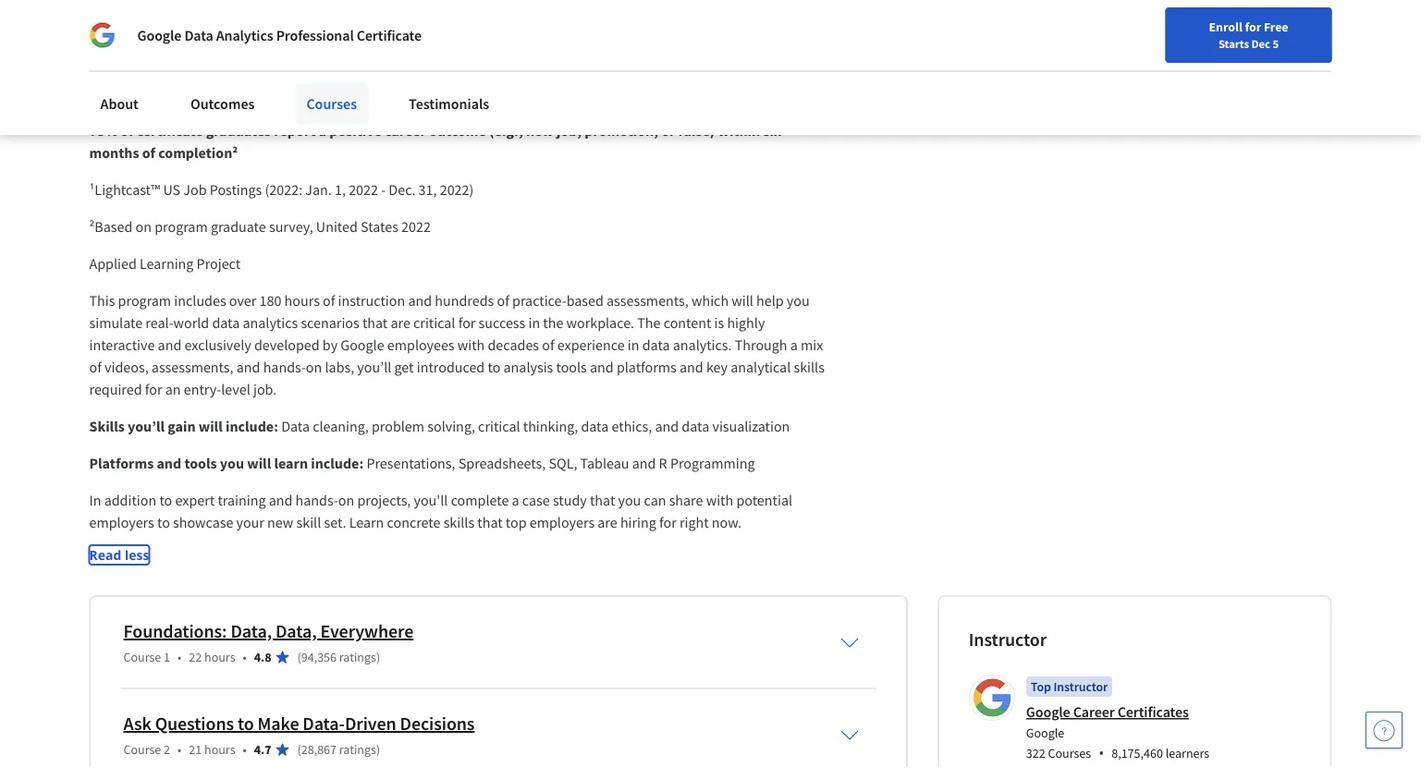 Task type: locate. For each thing, give the bounding box(es) containing it.
0 horizontal spatial new
[[267, 514, 293, 532]]

menu item
[[1033, 18, 1152, 79]]

1 ) from the top
[[376, 649, 380, 666]]

( right 4.8
[[297, 649, 301, 666]]

1 horizontal spatial instructor
[[1054, 679, 1108, 696]]

0 horizontal spatial data,
[[231, 620, 272, 643]]

job
[[183, 181, 207, 199]]

hours right 22
[[204, 649, 235, 666]]

1 course from the top
[[123, 649, 161, 666]]

free
[[1264, 18, 1288, 35]]

1 vertical spatial tools
[[184, 454, 217, 473]]

1 vertical spatial instructor
[[1054, 679, 1108, 696]]

0 horizontal spatial instructor
[[969, 629, 1047, 652]]

of
[[168, 85, 181, 103], [120, 122, 134, 140], [142, 144, 155, 162], [323, 292, 335, 310], [497, 292, 509, 310], [542, 336, 554, 355], [89, 358, 102, 377]]

ratings down driven
[[339, 742, 376, 759]]

are up employees at the left top of page
[[391, 314, 410, 332]]

instructor up career
[[1054, 679, 1108, 696]]

course left the 1
[[123, 649, 161, 666]]

based
[[566, 292, 604, 310]]

and down analytics.
[[680, 358, 703, 377]]

of up success
[[497, 292, 509, 310]]

will inside this program includes over 180 hours of instruction and hundreds of practice-based assessments, which will help you simulate real-world data analytics scenarios that are critical for success in the workplace. the content is highly interactive and exclusively developed by google employees with decades of experience in data analytics. through a mix of videos, assessments, and hands-on labs, you'll get introduced to analysis tools and platforms and key analytical skills required for an entry-level job.
[[732, 292, 753, 310]]

over
[[494, 62, 521, 81], [229, 292, 256, 310]]

read less button
[[89, 546, 149, 565]]

2 employers from the left
[[530, 514, 595, 532]]

that
[[362, 314, 388, 332], [590, 491, 615, 510], [477, 514, 503, 532]]

you'll left get
[[357, 358, 391, 377]]

set.
[[324, 514, 346, 532]]

hands- up skill
[[295, 491, 338, 510]]

employees
[[387, 336, 455, 355]]

project
[[197, 255, 241, 273]]

testimonials
[[409, 94, 489, 113]]

on
[[136, 218, 152, 236], [306, 358, 322, 377], [338, 491, 354, 510]]

1 horizontal spatial critical
[[478, 417, 520, 436]]

employers down the addition at the bottom of the page
[[89, 514, 154, 532]]

program up 'real-'
[[118, 292, 171, 310]]

0 horizontal spatial are
[[391, 314, 410, 332]]

1 vertical spatial hours
[[204, 649, 235, 666]]

) down everywhere
[[376, 649, 380, 666]]

1 vertical spatial include:
[[311, 454, 364, 473]]

1 horizontal spatial a
[[512, 491, 519, 510]]

0 horizontal spatial 2022
[[349, 181, 378, 199]]

will up highly
[[732, 292, 753, 310]]

and down experience
[[590, 358, 614, 377]]

assessments,
[[607, 292, 689, 310], [151, 358, 234, 377]]

in up 'platforms'
[[628, 336, 639, 355]]

experience
[[557, 336, 625, 355]]

¹lightcast™ us job postings (2022: jan. 1, 2022 - dec. 31, 2022)
[[89, 181, 474, 199]]

complete
[[451, 491, 509, 510]]

less
[[125, 547, 149, 564]]

1 vertical spatial critical
[[478, 417, 520, 436]]

2 ) from the top
[[376, 742, 380, 759]]

2022 right states on the left top of the page
[[401, 218, 431, 236]]

( down ask questions to make data-driven decisions
[[297, 742, 301, 759]]

1 vertical spatial new
[[267, 514, 293, 532]]

over inside this program includes over 180 hours of instruction and hundreds of practice-based assessments, which will help you simulate real-world data analytics scenarios that are critical for success in the workplace. the content is highly interactive and exclusively developed by google employees with decades of experience in data analytics. through a mix of videos, assessments, and hands-on labs, you'll get introduced to analysis tools and platforms and key analytical skills required for an entry-level job.
[[229, 292, 256, 310]]

0 vertical spatial instructor
[[969, 629, 1047, 652]]

0 horizontal spatial a
[[319, 122, 326, 140]]

1 horizontal spatial in
[[628, 336, 639, 355]]

•
[[178, 649, 182, 666], [243, 649, 247, 666], [178, 742, 182, 759], [243, 742, 247, 759], [1099, 743, 1104, 763]]

1 vertical spatial (
[[297, 742, 301, 759]]

• right the 2
[[178, 742, 182, 759]]

skills
[[794, 358, 825, 377], [444, 514, 474, 532]]

data up learn
[[281, 417, 310, 436]]

a left mix
[[790, 336, 798, 355]]

hundreds
[[435, 292, 494, 310]]

data down the
[[642, 336, 670, 355]]

0 vertical spatial (
[[297, 649, 301, 666]]

180
[[259, 292, 281, 310]]

1 vertical spatial 2022
[[401, 218, 431, 236]]

critical inside this program includes over 180 hours of instruction and hundreds of practice-based assessments, which will help you simulate real-world data analytics scenarios that are critical for success in the workplace. the content is highly interactive and exclusively developed by google employees with decades of experience in data analytics. through a mix of videos, assessments, and hands-on labs, you'll get introduced to analysis tools and platforms and key analytical skills required for an entry-level job.
[[413, 314, 455, 332]]

ask questions to make data-driven decisions
[[123, 713, 475, 736]]

everywhere
[[320, 620, 414, 643]]

google
[[137, 26, 181, 44], [421, 62, 465, 81], [341, 336, 384, 355], [1026, 704, 1070, 722], [1026, 725, 1064, 741]]

0 vertical spatial )
[[376, 649, 380, 666]]

assessments, up the
[[607, 292, 689, 310]]

1 vertical spatial course
[[123, 742, 161, 759]]

1 vertical spatial with
[[457, 336, 485, 355]]

hours right the "180"
[[284, 292, 320, 310]]

1 vertical spatial can
[[644, 491, 666, 510]]

2 horizontal spatial a
[[790, 336, 798, 355]]

instructor up the 'top'
[[969, 629, 1047, 652]]

you inside this program includes over 180 hours of instruction and hundreds of practice-based assessments, which will help you simulate real-world data analytics scenarios that are critical for success in the workplace. the content is highly interactive and exclusively developed by google employees with decades of experience in data analytics. through a mix of videos, assessments, and hands-on labs, you'll get introduced to analysis tools and platforms and key analytical skills required for an entry-level job.
[[787, 292, 810, 310]]

a left case
[[512, 491, 519, 510]]

1 horizontal spatial new
[[526, 122, 554, 140]]

with up introduced
[[457, 336, 485, 355]]

new left job,
[[526, 122, 554, 140]]

you up 'training'
[[220, 454, 244, 473]]

1 vertical spatial assessments,
[[151, 358, 234, 377]]

and down gain
[[157, 454, 181, 473]]

2 vertical spatial on
[[338, 491, 354, 510]]

platforms
[[89, 454, 154, 473]]

hours
[[284, 292, 320, 310], [204, 649, 235, 666], [204, 742, 235, 759]]

you
[[203, 62, 226, 81], [787, 292, 810, 310], [220, 454, 244, 473], [618, 491, 641, 510]]

2022 left the -
[[349, 181, 378, 199]]

your
[[236, 514, 264, 532]]

¹lightcast™
[[89, 181, 160, 199]]

on right the ²based
[[136, 218, 152, 236]]

0 horizontal spatial critical
[[413, 314, 455, 332]]

None search field
[[264, 12, 670, 49]]

and down 'real-'
[[158, 336, 181, 355]]

tools up expert
[[184, 454, 217, 473]]

you'll
[[357, 358, 391, 377], [128, 417, 165, 436]]

new inside 75% of certificate graduates report a positive career outcome (e.g., new job, promotion, or raise) within six months of completion²
[[526, 122, 554, 140]]

google image
[[89, 22, 115, 48]]

1 horizontal spatial you'll
[[357, 358, 391, 377]]

1 vertical spatial in
[[628, 336, 639, 355]]

0 horizontal spatial with
[[391, 62, 418, 81]]

0 horizontal spatial can
[[229, 62, 251, 81]]

0 vertical spatial a
[[319, 122, 326, 140]]

1 vertical spatial )
[[376, 742, 380, 759]]

top
[[506, 514, 527, 532]]

0 horizontal spatial include:
[[226, 417, 278, 436]]

0 horizontal spatial on
[[136, 218, 152, 236]]

1 horizontal spatial employers
[[530, 514, 595, 532]]

) down driven
[[376, 742, 380, 759]]

1 vertical spatial that
[[590, 491, 615, 510]]

(
[[297, 649, 301, 666], [297, 742, 301, 759]]

courses right 322
[[1048, 745, 1091, 762]]

foundations:
[[123, 620, 227, 643]]

0 vertical spatial with
[[391, 62, 418, 81]]

can inside upon completion, you can directly apply for jobs with google and over 150 u.s. employers, including deloitte, target, verizon, and of course, google.
[[229, 62, 251, 81]]

and up testimonials link
[[467, 62, 491, 81]]

0 vertical spatial course
[[123, 649, 161, 666]]

critical up spreadsheets,
[[478, 417, 520, 436]]

0 horizontal spatial courses
[[306, 94, 357, 113]]

1 vertical spatial hands-
[[295, 491, 338, 510]]

critical up employees at the left top of page
[[413, 314, 455, 332]]

of inside upon completion, you can directly apply for jobs with google and over 150 u.s. employers, including deloitte, target, verizon, and of course, google.
[[168, 85, 181, 103]]

1 vertical spatial a
[[790, 336, 798, 355]]

and left "r" at the left of the page
[[632, 454, 656, 473]]

hours inside this program includes over 180 hours of instruction and hundreds of practice-based assessments, which will help you simulate real-world data analytics scenarios that are critical for success in the workplace. the content is highly interactive and exclusively developed by google employees with decades of experience in data analytics. through a mix of videos, assessments, and hands-on labs, you'll get introduced to analysis tools and platforms and key analytical skills required for an entry-level job.
[[284, 292, 320, 310]]

highly
[[727, 314, 765, 332]]

for left an
[[145, 380, 162, 399]]

new left skill
[[267, 514, 293, 532]]

with right jobs
[[391, 62, 418, 81]]

data,
[[231, 620, 272, 643], [275, 620, 317, 643]]

by
[[323, 336, 338, 355]]

• left 4.8
[[243, 649, 247, 666]]

2 vertical spatial a
[[512, 491, 519, 510]]

1 horizontal spatial 2022
[[401, 218, 431, 236]]

entry-
[[184, 380, 221, 399]]

for left jobs
[[341, 62, 359, 81]]

to left expert
[[159, 491, 172, 510]]

that down instruction
[[362, 314, 388, 332]]

1 vertical spatial on
[[306, 358, 322, 377]]

2 ratings from the top
[[339, 742, 376, 759]]

0 vertical spatial ratings
[[339, 649, 376, 666]]

course left the 2
[[123, 742, 161, 759]]

0 vertical spatial program
[[155, 218, 208, 236]]

tools inside this program includes over 180 hours of instruction and hundreds of practice-based assessments, which will help you simulate real-world data analytics scenarios that are critical for success in the workplace. the content is highly interactive and exclusively developed by google employees with decades of experience in data analytics. through a mix of videos, assessments, and hands-on labs, you'll get introduced to analysis tools and platforms and key analytical skills required for an entry-level job.
[[556, 358, 587, 377]]

program down us
[[155, 218, 208, 236]]

of down certificate
[[142, 144, 155, 162]]

1 ratings from the top
[[339, 649, 376, 666]]

foundations: data, data, everywhere
[[123, 620, 414, 643]]

0 vertical spatial over
[[494, 62, 521, 81]]

0 vertical spatial skills
[[794, 358, 825, 377]]

0 vertical spatial new
[[526, 122, 554, 140]]

make
[[257, 713, 299, 736]]

0 vertical spatial critical
[[413, 314, 455, 332]]

0 vertical spatial 2022
[[349, 181, 378, 199]]

courses link
[[295, 83, 368, 124]]

will right gain
[[199, 417, 223, 436]]

and down completion,
[[142, 85, 165, 103]]

1 data, from the left
[[231, 620, 272, 643]]

0 horizontal spatial that
[[362, 314, 388, 332]]

google up testimonials link
[[421, 62, 465, 81]]

tools down experience
[[556, 358, 587, 377]]

2 horizontal spatial on
[[338, 491, 354, 510]]

will
[[732, 292, 753, 310], [199, 417, 223, 436], [247, 454, 271, 473]]

dec.
[[389, 181, 416, 199]]

for down hundreds
[[458, 314, 476, 332]]

now.
[[712, 514, 742, 532]]

28,867
[[301, 742, 337, 759]]

solving,
[[427, 417, 475, 436]]

0 horizontal spatial skills
[[444, 514, 474, 532]]

and inside in addition to expert training and hands-on projects, you'll complete a case study that you can share with potential employers to showcase your new skill set. learn concrete skills that top employers are hiring for right now.
[[269, 491, 293, 510]]

0 vertical spatial hands-
[[263, 358, 306, 377]]

1 vertical spatial ratings
[[339, 742, 376, 759]]

1 vertical spatial are
[[598, 514, 617, 532]]

( for make
[[297, 742, 301, 759]]

0 vertical spatial data
[[184, 26, 213, 44]]

1 horizontal spatial courses
[[1048, 745, 1091, 762]]

0 horizontal spatial in
[[528, 314, 540, 332]]

2 horizontal spatial will
[[732, 292, 753, 310]]

over left the "180"
[[229, 292, 256, 310]]

in
[[528, 314, 540, 332], [628, 336, 639, 355]]

data
[[212, 314, 240, 332], [642, 336, 670, 355], [581, 417, 609, 436], [682, 417, 709, 436]]

0 vertical spatial you'll
[[357, 358, 391, 377]]

1 vertical spatial you'll
[[128, 417, 165, 436]]

employers,
[[577, 62, 646, 81]]

show notifications image
[[1171, 23, 1194, 45]]

• left 8,175,460
[[1099, 743, 1104, 763]]

top instructor google career certificates google 322 courses • 8,175,460 learners
[[1026, 679, 1210, 763]]

for inside in addition to expert training and hands-on projects, you'll complete a case study that you can share with potential employers to showcase your new skill set. learn concrete skills that top employers are hiring for right now.
[[659, 514, 677, 532]]

with up 'now.'
[[706, 491, 733, 510]]

in left the
[[528, 314, 540, 332]]

new
[[526, 122, 554, 140], [267, 514, 293, 532]]

to inside this program includes over 180 hours of instruction and hundreds of practice-based assessments, which will help you simulate real-world data analytics scenarios that are critical for success in the workplace. the content is highly interactive and exclusively developed by google employees with decades of experience in data analytics. through a mix of videos, assessments, and hands-on labs, you'll get introduced to analysis tools and platforms and key analytical skills required for an entry-level job.
[[488, 358, 501, 377]]

0 vertical spatial that
[[362, 314, 388, 332]]

data, up 94,356
[[275, 620, 317, 643]]

and down learn
[[269, 491, 293, 510]]

31,
[[418, 181, 437, 199]]

instructor inside top instructor google career certificates google 322 courses • 8,175,460 learners
[[1054, 679, 1108, 696]]

1 horizontal spatial can
[[644, 491, 666, 510]]

united
[[316, 218, 358, 236]]

for left right
[[659, 514, 677, 532]]

2 vertical spatial will
[[247, 454, 271, 473]]

training
[[218, 491, 266, 510]]

4.8
[[254, 649, 271, 666]]

1 horizontal spatial are
[[598, 514, 617, 532]]

help center image
[[1373, 719, 1395, 742]]

1 horizontal spatial data
[[281, 417, 310, 436]]

you'll left gain
[[128, 417, 165, 436]]

completion²
[[158, 144, 238, 162]]

0 vertical spatial tools
[[556, 358, 587, 377]]

are left hiring
[[598, 514, 617, 532]]

within
[[718, 122, 760, 140]]

google inside this program includes over 180 hours of instruction and hundreds of practice-based assessments, which will help you simulate real-world data analytics scenarios that are critical for success in the workplace. the content is highly interactive and exclusively developed by google employees with decades of experience in data analytics. through a mix of videos, assessments, and hands-on labs, you'll get introduced to analysis tools and platforms and key analytical skills required for an entry-level job.
[[341, 336, 384, 355]]

starts
[[1219, 36, 1249, 51]]

1 horizontal spatial with
[[457, 336, 485, 355]]

jobs
[[362, 62, 388, 81]]

over left 150
[[494, 62, 521, 81]]

of down completion,
[[168, 85, 181, 103]]

required
[[89, 380, 142, 399]]

for inside the enroll for free starts dec 5
[[1245, 18, 1261, 35]]

directly
[[254, 62, 301, 81]]

help
[[756, 292, 784, 310]]

1 ( from the top
[[297, 649, 301, 666]]

• right the 1
[[178, 649, 182, 666]]

real-
[[145, 314, 173, 332]]

for inside upon completion, you can directly apply for jobs with google and over 150 u.s. employers, including deloitte, target, verizon, and of course, google.
[[341, 62, 359, 81]]

you right help
[[787, 292, 810, 310]]

can up hiring
[[644, 491, 666, 510]]

that inside this program includes over 180 hours of instruction and hundreds of practice-based assessments, which will help you simulate real-world data analytics scenarios that are critical for success in the workplace. the content is highly interactive and exclusively developed by google employees with decades of experience in data analytics. through a mix of videos, assessments, and hands-on labs, you'll get introduced to analysis tools and platforms and key analytical skills required for an entry-level job.
[[362, 314, 388, 332]]

course 2 • 21 hours •
[[123, 742, 247, 759]]

1 vertical spatial courses
[[1048, 745, 1091, 762]]

hands- inside this program includes over 180 hours of instruction and hundreds of practice-based assessments, which will help you simulate real-world data analytics scenarios that are critical for success in the workplace. the content is highly interactive and exclusively developed by google employees with decades of experience in data analytics. through a mix of videos, assessments, and hands-on labs, you'll get introduced to analysis tools and platforms and key analytical skills required for an entry-level job.
[[263, 358, 306, 377]]

hands- inside in addition to expert training and hands-on projects, you'll complete a case study that you can share with potential employers to showcase your new skill set. learn concrete skills that top employers are hiring for right now.
[[295, 491, 338, 510]]

1 employers from the left
[[89, 514, 154, 532]]

courses down apply
[[306, 94, 357, 113]]

and right 'ethics,'
[[655, 417, 679, 436]]

1 horizontal spatial on
[[306, 358, 322, 377]]

positive
[[329, 122, 382, 140]]

ratings for make
[[339, 742, 376, 759]]

instructor
[[969, 629, 1047, 652], [1054, 679, 1108, 696]]

courses inside top instructor google career certificates google 322 courses • 8,175,460 learners
[[1048, 745, 1091, 762]]

are
[[391, 314, 410, 332], [598, 514, 617, 532]]

1 horizontal spatial skills
[[794, 358, 825, 377]]

with inside this program includes over 180 hours of instruction and hundreds of practice-based assessments, which will help you simulate real-world data analytics scenarios that are critical for success in the workplace. the content is highly interactive and exclusively developed by google employees with decades of experience in data analytics. through a mix of videos, assessments, and hands-on labs, you'll get introduced to analysis tools and platforms and key analytical skills required for an entry-level job.
[[457, 336, 485, 355]]

outcomes link
[[179, 83, 266, 124]]

0 vertical spatial are
[[391, 314, 410, 332]]

with inside upon completion, you can directly apply for jobs with google and over 150 u.s. employers, including deloitte, target, verizon, and of course, google.
[[391, 62, 418, 81]]

google up labs, on the left
[[341, 336, 384, 355]]

you'll inside this program includes over 180 hours of instruction and hundreds of practice-based assessments, which will help you simulate real-world data analytics scenarios that are critical for success in the workplace. the content is highly interactive and exclusively developed by google employees with decades of experience in data analytics. through a mix of videos, assessments, and hands-on labs, you'll get introduced to analysis tools and platforms and key analytical skills required for an entry-level job.
[[357, 358, 391, 377]]

and up employees at the left top of page
[[408, 292, 432, 310]]

google down the 'top'
[[1026, 704, 1070, 722]]

assessments, up entry- on the left of the page
[[151, 358, 234, 377]]

over inside upon completion, you can directly apply for jobs with google and over 150 u.s. employers, including deloitte, target, verizon, and of course, google.
[[494, 62, 521, 81]]

this
[[89, 292, 115, 310]]

you inside upon completion, you can directly apply for jobs with google and over 150 u.s. employers, including deloitte, target, verizon, and of course, google.
[[203, 62, 226, 81]]

ethics,
[[612, 417, 652, 436]]

hands- down developed
[[263, 358, 306, 377]]

2 vertical spatial with
[[706, 491, 733, 510]]

1 vertical spatial program
[[118, 292, 171, 310]]

job.
[[253, 380, 277, 399]]

0 horizontal spatial tools
[[184, 454, 217, 473]]

2 horizontal spatial with
[[706, 491, 733, 510]]

2 course from the top
[[123, 742, 161, 759]]

completion,
[[126, 62, 200, 81]]

that down complete at the bottom of page
[[477, 514, 503, 532]]

you up course,
[[203, 62, 226, 81]]

0 vertical spatial can
[[229, 62, 251, 81]]

1 horizontal spatial that
[[477, 514, 503, 532]]

deloitte,
[[709, 62, 762, 81]]

employers down study
[[530, 514, 595, 532]]

on left labs, on the left
[[306, 358, 322, 377]]

a inside in addition to expert training and hands-on projects, you'll complete a case study that you can share with potential employers to showcase your new skill set. learn concrete skills that top employers are hiring for right now.
[[512, 491, 519, 510]]

hours right 21
[[204, 742, 235, 759]]

course,
[[184, 85, 228, 103]]

0 horizontal spatial assessments,
[[151, 358, 234, 377]]

that right study
[[590, 491, 615, 510]]

2022 for states
[[401, 218, 431, 236]]

data left analytics
[[184, 26, 213, 44]]

will left learn
[[247, 454, 271, 473]]

of right 75%
[[120, 122, 134, 140]]

2 vertical spatial that
[[477, 514, 503, 532]]

²based
[[89, 218, 133, 236]]

1 horizontal spatial tools
[[556, 358, 587, 377]]

0 vertical spatial on
[[136, 218, 152, 236]]

4.7
[[254, 742, 271, 759]]

0 horizontal spatial over
[[229, 292, 256, 310]]

0 vertical spatial hours
[[284, 292, 320, 310]]

skills down mix
[[794, 358, 825, 377]]

1 vertical spatial skills
[[444, 514, 474, 532]]

skills you'll gain will include: data cleaning, problem solving, critical thinking, data ethics, and data visualization
[[89, 417, 790, 436]]

2 ( from the top
[[297, 742, 301, 759]]

can up google. in the left top of the page
[[229, 62, 251, 81]]

coursera image
[[22, 15, 140, 45]]

to down decades
[[488, 358, 501, 377]]

google up 322
[[1026, 725, 1064, 741]]

for up dec
[[1245, 18, 1261, 35]]

0 horizontal spatial employers
[[89, 514, 154, 532]]

a inside this program includes over 180 hours of instruction and hundreds of practice-based assessments, which will help you simulate real-world data analytics scenarios that are critical for success in the workplace. the content is highly interactive and exclusively developed by google employees with decades of experience in data analytics. through a mix of videos, assessments, and hands-on labs, you'll get introduced to analysis tools and platforms and key analytical skills required for an entry-level job.
[[790, 336, 798, 355]]



Task type: vqa. For each thing, say whether or not it's contained in the screenshot.
raise)
yes



Task type: describe. For each thing, give the bounding box(es) containing it.
google up completion,
[[137, 26, 181, 44]]

1
[[164, 649, 170, 666]]

to left make
[[238, 713, 254, 736]]

on inside in addition to expert training and hands-on projects, you'll complete a case study that you can share with potential employers to showcase your new skill set. learn concrete skills that top employers are hiring for right now.
[[338, 491, 354, 510]]

94,356
[[301, 649, 337, 666]]

ask questions to make data-driven decisions link
[[123, 713, 475, 736]]

is
[[714, 314, 724, 332]]

skills inside this program includes over 180 hours of instruction and hundreds of practice-based assessments, which will help you simulate real-world data analytics scenarios that are critical for success in the workplace. the content is highly interactive and exclusively developed by google employees with decades of experience in data analytics. through a mix of videos, assessments, and hands-on labs, you'll get introduced to analysis tools and platforms and key analytical skills required for an entry-level job.
[[794, 358, 825, 377]]

are inside in addition to expert training and hands-on projects, you'll complete a case study that you can share with potential employers to showcase your new skill set. learn concrete skills that top employers are hiring for right now.
[[598, 514, 617, 532]]

labs,
[[325, 358, 354, 377]]

and up 'level'
[[236, 358, 260, 377]]

scenarios
[[301, 314, 359, 332]]

2 horizontal spatial that
[[590, 491, 615, 510]]

0 vertical spatial include:
[[226, 417, 278, 436]]

google inside upon completion, you can directly apply for jobs with google and over 150 u.s. employers, including deloitte, target, verizon, and of course, google.
[[421, 62, 465, 81]]

1 horizontal spatial include:
[[311, 454, 364, 473]]

states
[[361, 218, 398, 236]]

graduate
[[211, 218, 266, 236]]

raise)
[[678, 122, 715, 140]]

spreadsheets,
[[458, 454, 546, 473]]

programming
[[670, 454, 755, 473]]

developed
[[254, 336, 320, 355]]

sql,
[[549, 454, 577, 473]]

gain
[[168, 417, 196, 436]]

instruction
[[338, 292, 405, 310]]

learn
[[349, 514, 384, 532]]

which
[[692, 292, 729, 310]]

outcome
[[429, 122, 486, 140]]

75%
[[89, 122, 118, 140]]

about link
[[89, 83, 150, 124]]

includes
[[174, 292, 226, 310]]

this program includes over 180 hours of instruction and hundreds of practice-based assessments, which will help you simulate real-world data analytics scenarios that are critical for success in the workplace. the content is highly interactive and exclusively developed by google employees with decades of experience in data analytics. through a mix of videos, assessments, and hands-on labs, you'll get introduced to analysis tools and platforms and key analytical skills required for an entry-level job.
[[89, 292, 828, 399]]

1 vertical spatial will
[[199, 417, 223, 436]]

of down the
[[542, 336, 554, 355]]

thinking,
[[523, 417, 578, 436]]

0 horizontal spatial data
[[184, 26, 213, 44]]

1 vertical spatial data
[[281, 417, 310, 436]]

content
[[664, 314, 711, 332]]

22
[[189, 649, 202, 666]]

to left showcase
[[157, 514, 170, 532]]

with inside in addition to expert training and hands-on projects, you'll complete a case study that you can share with potential employers to showcase your new skill set. learn concrete skills that top employers are hiring for right now.
[[706, 491, 733, 510]]

322
[[1026, 745, 1045, 762]]

google career certificates link
[[1026, 704, 1189, 722]]

questions
[[155, 713, 234, 736]]

read less
[[89, 547, 149, 564]]

2022 for 1,
[[349, 181, 378, 199]]

visualization
[[712, 417, 790, 436]]

21
[[189, 742, 202, 759]]

about
[[100, 94, 139, 113]]

1 horizontal spatial will
[[247, 454, 271, 473]]

2022)
[[440, 181, 474, 199]]

certificate
[[357, 26, 422, 44]]

certificate
[[137, 122, 203, 140]]

including
[[649, 62, 706, 81]]

potential
[[736, 491, 792, 510]]

• inside top instructor google career certificates google 322 courses • 8,175,460 learners
[[1099, 743, 1104, 763]]

) for everywhere
[[376, 649, 380, 666]]

decisions
[[400, 713, 475, 736]]

an
[[165, 380, 181, 399]]

can inside in addition to expert training and hands-on projects, you'll complete a case study that you can share with potential employers to showcase your new skill set. learn concrete skills that top employers are hiring for right now.
[[644, 491, 666, 510]]

data up programming
[[682, 417, 709, 436]]

level
[[221, 380, 250, 399]]

5
[[1273, 36, 1279, 51]]

certificates
[[1118, 704, 1189, 722]]

a inside 75% of certificate graduates report a positive career outcome (e.g., new job, promotion, or raise) within six months of completion²
[[319, 122, 326, 140]]

new inside in addition to expert training and hands-on projects, you'll complete a case study that you can share with potential employers to showcase your new skill set. learn concrete skills that top employers are hiring for right now.
[[267, 514, 293, 532]]

on inside this program includes over 180 hours of instruction and hundreds of practice-based assessments, which will help you simulate real-world data analytics scenarios that are critical for success in the workplace. the content is highly interactive and exclusively developed by google employees with decades of experience in data analytics. through a mix of videos, assessments, and hands-on labs, you'll get introduced to analysis tools and platforms and key analytical skills required for an entry-level job.
[[306, 358, 322, 377]]

0 vertical spatial courses
[[306, 94, 357, 113]]

the
[[543, 314, 563, 332]]

2 data, from the left
[[275, 620, 317, 643]]

program inside this program includes over 180 hours of instruction and hundreds of practice-based assessments, which will help you simulate real-world data analytics scenarios that are critical for success in the workplace. the content is highly interactive and exclusively developed by google employees with decades of experience in data analytics. through a mix of videos, assessments, and hands-on labs, you'll get introduced to analysis tools and platforms and key analytical skills required for an entry-level job.
[[118, 292, 171, 310]]

google career certificates image
[[972, 678, 1012, 719]]

hours for to
[[204, 742, 235, 759]]

target,
[[765, 62, 807, 81]]

ratings for everywhere
[[339, 649, 376, 666]]

0 horizontal spatial you'll
[[128, 417, 165, 436]]

data-
[[303, 713, 345, 736]]

are inside this program includes over 180 hours of instruction and hundreds of practice-based assessments, which will help you simulate real-world data analytics scenarios that are critical for success in the workplace. the content is highly interactive and exclusively developed by google employees with decades of experience in data analytics. through a mix of videos, assessments, and hands-on labs, you'll get introduced to analysis tools and platforms and key analytical skills required for an entry-level job.
[[391, 314, 410, 332]]

course for foundations:
[[123, 649, 161, 666]]

0 vertical spatial assessments,
[[607, 292, 689, 310]]

( for everywhere
[[297, 649, 301, 666]]

150
[[524, 62, 547, 81]]

r
[[659, 454, 667, 473]]

professional
[[276, 26, 354, 44]]

success
[[479, 314, 525, 332]]

upon completion, you can directly apply for jobs with google and over 150 u.s. employers, including deloitte, target, verizon, and of course, google.
[[89, 62, 810, 103]]

share
[[669, 491, 703, 510]]

ask
[[123, 713, 151, 736]]

outcomes
[[190, 94, 255, 113]]

hours for data,
[[204, 649, 235, 666]]

testimonials link
[[398, 83, 500, 124]]

0 vertical spatial in
[[528, 314, 540, 332]]

of up scenarios
[[323, 292, 335, 310]]

enroll
[[1209, 18, 1243, 35]]

course for ask
[[123, 742, 161, 759]]

presentations,
[[367, 454, 455, 473]]

through
[[735, 336, 787, 355]]

exclusively
[[184, 336, 251, 355]]

) for make
[[376, 742, 380, 759]]

platforms
[[617, 358, 677, 377]]

of up required
[[89, 358, 102, 377]]

(e.g.,
[[489, 122, 523, 140]]

skill
[[296, 514, 321, 532]]

six
[[763, 122, 781, 140]]

data up exclusively
[[212, 314, 240, 332]]

skills inside in addition to expert training and hands-on projects, you'll complete a case study that you can share with potential employers to showcase your new skill set. learn concrete skills that top employers are hiring for right now.
[[444, 514, 474, 532]]

you inside in addition to expert training and hands-on projects, you'll complete a case study that you can share with potential employers to showcase your new skill set. learn concrete skills that top employers are hiring for right now.
[[618, 491, 641, 510]]

cleaning,
[[313, 417, 369, 436]]

analytical
[[731, 358, 791, 377]]

enroll for free starts dec 5
[[1209, 18, 1288, 51]]

tableau
[[580, 454, 629, 473]]

concrete
[[387, 514, 441, 532]]

projects,
[[357, 491, 411, 510]]

right
[[680, 514, 709, 532]]

mix
[[801, 336, 823, 355]]

8,175,460
[[1112, 745, 1163, 762]]

2
[[164, 742, 170, 759]]

practice-
[[512, 292, 566, 310]]

workplace.
[[566, 314, 634, 332]]

showcase
[[173, 514, 233, 532]]

• left '4.7'
[[243, 742, 247, 759]]

analytics.
[[673, 336, 732, 355]]

data left 'ethics,'
[[581, 417, 609, 436]]

simulate
[[89, 314, 143, 332]]

course 1 • 22 hours •
[[123, 649, 247, 666]]

you'll
[[414, 491, 448, 510]]



